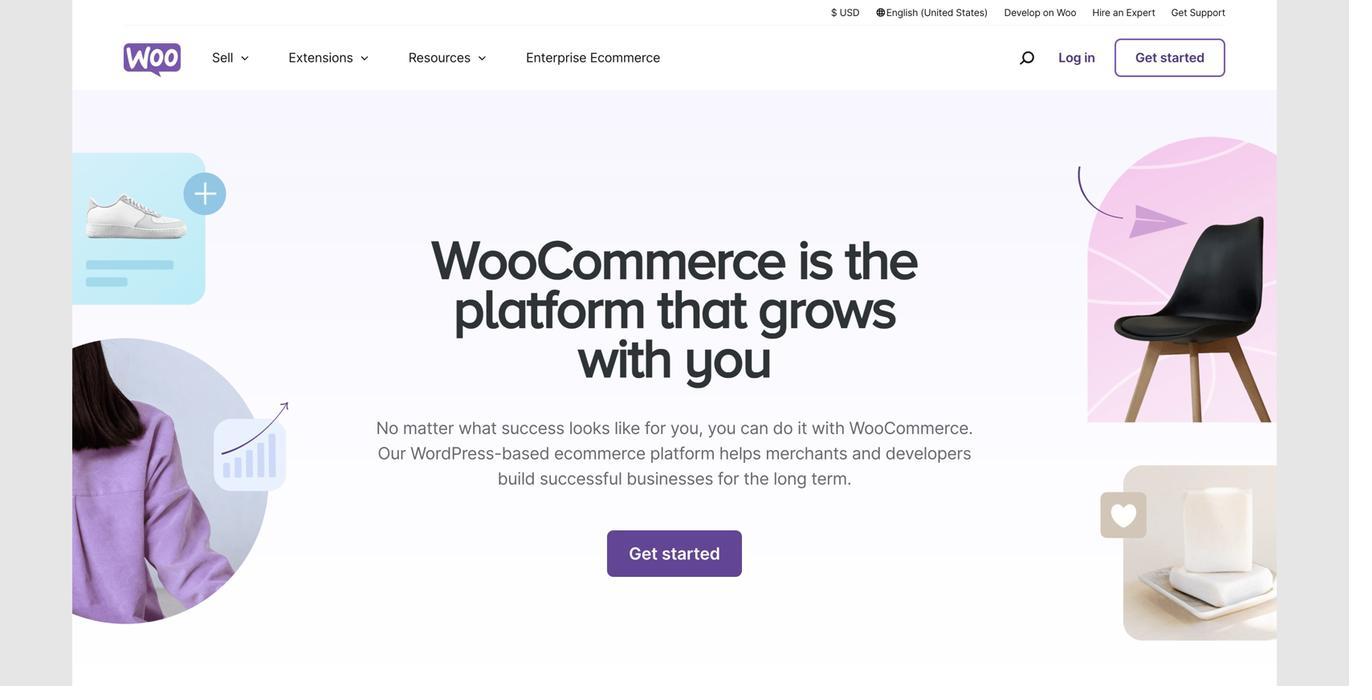 Task type: describe. For each thing, give the bounding box(es) containing it.
2 vertical spatial get
[[629, 544, 658, 564]]

wordpress-
[[410, 443, 502, 464]]

can
[[740, 418, 768, 439]]

helps
[[719, 443, 761, 464]]

based
[[502, 443, 550, 464]]

it
[[798, 418, 807, 439]]

enterprise ecommerce
[[526, 50, 660, 65]]

0 horizontal spatial get started link
[[607, 531, 742, 577]]

hire an expert link
[[1092, 6, 1155, 19]]

1 horizontal spatial get started link
[[1115, 39, 1225, 77]]

successful
[[540, 469, 622, 489]]

log
[[1059, 50, 1081, 65]]

woo
[[1057, 7, 1076, 18]]

english
[[886, 7, 918, 18]]

that
[[658, 278, 746, 339]]

looks
[[569, 418, 610, 439]]

service navigation menu element
[[985, 32, 1225, 84]]

english (united states) button
[[876, 6, 988, 19]]

woocommerce is the platform that grows with you
[[432, 228, 918, 388]]

woocommerce image
[[124, 43, 181, 77]]

long term.
[[774, 469, 852, 489]]

enterprise ecommerce link
[[507, 26, 680, 90]]

businesses
[[627, 469, 713, 489]]

do
[[773, 418, 793, 439]]

sell
[[212, 50, 233, 65]]

english (united states)
[[886, 7, 988, 18]]

you
[[708, 418, 736, 439]]

build
[[498, 469, 535, 489]]

success
[[501, 418, 565, 439]]

platform inside woocommerce is the platform that grows with you
[[453, 278, 645, 339]]

log in link
[[1052, 40, 1102, 75]]

platform inside no matter what success looks like for you, you can do it with woocommerce. our wordpress-based ecommerce platform helps merchants and developers build successful businesses for the long term.
[[650, 443, 715, 464]]

usd
[[840, 7, 860, 18]]

on
[[1043, 7, 1054, 18]]

0 vertical spatial for
[[645, 418, 666, 439]]

grows
[[758, 278, 896, 339]]

$
[[831, 7, 837, 18]]

woocommerce
[[432, 228, 785, 290]]

search image
[[1014, 45, 1039, 71]]

expert
[[1126, 7, 1155, 18]]

get for get support link in the top of the page
[[1171, 7, 1187, 18]]



Task type: locate. For each thing, give the bounding box(es) containing it.
1 vertical spatial platform
[[650, 443, 715, 464]]

0 horizontal spatial for
[[645, 418, 666, 439]]

1 vertical spatial for
[[718, 469, 739, 489]]

0 vertical spatial started
[[1160, 50, 1205, 65]]

ecommerce
[[590, 50, 660, 65]]

hire
[[1092, 7, 1110, 18]]

started inside service navigation menu element
[[1160, 50, 1205, 65]]

extensions
[[289, 50, 353, 65]]

0 vertical spatial get started
[[1135, 50, 1205, 65]]

get started inside service navigation menu element
[[1135, 50, 1205, 65]]

enterprise
[[526, 50, 587, 65]]

started
[[1160, 50, 1205, 65], [662, 544, 720, 564]]

0 vertical spatial get
[[1171, 7, 1187, 18]]

0 vertical spatial the
[[845, 228, 918, 290]]

the
[[845, 228, 918, 290], [744, 469, 769, 489]]

1 horizontal spatial get started
[[1135, 50, 1205, 65]]

the down helps
[[744, 469, 769, 489]]

get support link
[[1171, 6, 1225, 19]]

(united
[[921, 7, 953, 18]]

ecommerce
[[554, 443, 646, 464]]

get started link down the 'get support'
[[1115, 39, 1225, 77]]

1 horizontal spatial platform
[[650, 443, 715, 464]]

$ usd button
[[831, 6, 860, 19]]

1 vertical spatial started
[[662, 544, 720, 564]]

get support
[[1171, 7, 1225, 18]]

woocommerce.
[[849, 418, 973, 439]]

1 horizontal spatial get
[[1135, 50, 1157, 65]]

get down expert
[[1135, 50, 1157, 65]]

0 horizontal spatial the
[[744, 469, 769, 489]]

1 horizontal spatial started
[[1160, 50, 1205, 65]]

0 horizontal spatial started
[[662, 544, 720, 564]]

develop on woo
[[1004, 7, 1076, 18]]

like
[[614, 418, 640, 439]]

no matter what success looks like for you, you can do it with woocommerce. our wordpress-based ecommerce platform helps merchants and developers build successful businesses for the long term.
[[376, 418, 973, 489]]

0 horizontal spatial platform
[[453, 278, 645, 339]]

0 horizontal spatial get started
[[629, 544, 720, 564]]

in
[[1084, 50, 1095, 65]]

with you
[[578, 327, 771, 388]]

the inside no matter what success looks like for you, you can do it with woocommerce. our wordpress-based ecommerce platform helps merchants and developers build successful businesses for the long term.
[[744, 469, 769, 489]]

develop
[[1004, 7, 1040, 18]]

for
[[645, 418, 666, 439], [718, 469, 739, 489]]

the right is on the top of page
[[845, 228, 918, 290]]

$ usd
[[831, 7, 860, 18]]

merchants
[[766, 443, 847, 464]]

get started link down businesses
[[607, 531, 742, 577]]

what
[[458, 418, 497, 439]]

resources
[[409, 50, 471, 65]]

1 vertical spatial the
[[744, 469, 769, 489]]

get started down the 'get support'
[[1135, 50, 1205, 65]]

get started
[[1135, 50, 1205, 65], [629, 544, 720, 564]]

and
[[852, 443, 881, 464]]

2 horizontal spatial get
[[1171, 7, 1187, 18]]

get started down businesses
[[629, 544, 720, 564]]

1 vertical spatial get started link
[[607, 531, 742, 577]]

started down the 'get support'
[[1160, 50, 1205, 65]]

with
[[812, 418, 845, 439]]

states)
[[956, 7, 988, 18]]

started down businesses
[[662, 544, 720, 564]]

platform
[[453, 278, 645, 339], [650, 443, 715, 464]]

develop on woo link
[[1004, 6, 1076, 19]]

0 vertical spatial platform
[[453, 278, 645, 339]]

1 vertical spatial get
[[1135, 50, 1157, 65]]

for right like
[[645, 418, 666, 439]]

for down helps
[[718, 469, 739, 489]]

no
[[376, 418, 398, 439]]

0 vertical spatial get started link
[[1115, 39, 1225, 77]]

0 horizontal spatial get
[[629, 544, 658, 564]]

get started link
[[1115, 39, 1225, 77], [607, 531, 742, 577]]

sell button
[[193, 26, 269, 90]]

get for the rightmost get started link
[[1135, 50, 1157, 65]]

matter
[[403, 418, 454, 439]]

1 horizontal spatial for
[[718, 469, 739, 489]]

1 vertical spatial get started
[[629, 544, 720, 564]]

get down businesses
[[629, 544, 658, 564]]

get inside service navigation menu element
[[1135, 50, 1157, 65]]

log in
[[1059, 50, 1095, 65]]

get left support
[[1171, 7, 1187, 18]]

get
[[1171, 7, 1187, 18], [1135, 50, 1157, 65], [629, 544, 658, 564]]

is
[[798, 228, 833, 290]]

an
[[1113, 7, 1124, 18]]

you,
[[670, 418, 703, 439]]

1 horizontal spatial the
[[845, 228, 918, 290]]

developers
[[886, 443, 971, 464]]

extensions button
[[269, 26, 389, 90]]

the inside woocommerce is the platform that grows with you
[[845, 228, 918, 290]]

our
[[378, 443, 406, 464]]

support
[[1190, 7, 1225, 18]]

resources button
[[389, 26, 507, 90]]

hire an expert
[[1092, 7, 1155, 18]]



Task type: vqa. For each thing, say whether or not it's contained in the screenshot.
right for
yes



